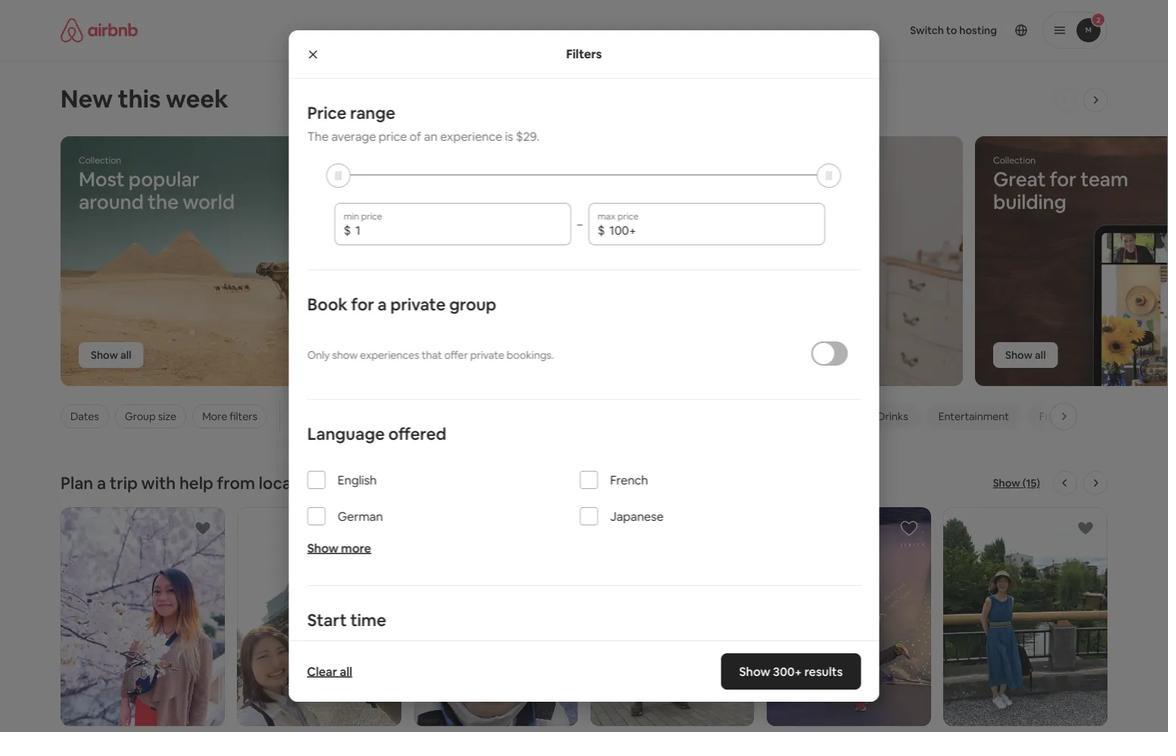 Task type: describe. For each thing, give the bounding box(es) containing it.
show all for great for team building
[[1006, 348, 1046, 362]]

3 save this experience image from the left
[[1077, 519, 1095, 538]]

most
[[79, 167, 125, 192]]

plan a trip with help from local hosts around the world
[[61, 472, 482, 494]]

show more button
[[307, 540, 371, 556]]

results
[[805, 664, 843, 679]]

the average price of an experience is $29.
[[307, 128, 539, 144]]

new this week group
[[0, 136, 1168, 387]]

an
[[424, 128, 437, 144]]

offered
[[388, 423, 446, 445]]

more filters button
[[192, 404, 267, 429]]

all for second show all link
[[578, 348, 589, 362]]

only
[[307, 348, 329, 362]]

language offered
[[307, 423, 446, 445]]

show all for most popular around the world
[[91, 348, 131, 362]]

1 vertical spatial around
[[348, 472, 404, 494]]

0 vertical spatial private
[[390, 293, 446, 315]]

clear
[[307, 664, 337, 679]]

entertainment button
[[927, 404, 1021, 429]]

more
[[202, 410, 227, 423]]

fitness element
[[1040, 410, 1074, 423]]

show (15) link
[[993, 476, 1040, 491]]

german
[[337, 509, 383, 524]]

time
[[350, 609, 386, 631]]

english
[[337, 472, 376, 488]]

collection for great for team building
[[994, 154, 1036, 166]]

a inside more filters dialog
[[377, 293, 387, 315]]

filters
[[230, 410, 257, 423]]

1 $ from the left
[[343, 222, 351, 238]]

2 show all link from the left
[[536, 342, 601, 368]]

all for clear all button
[[340, 664, 352, 679]]

show more
[[307, 540, 371, 556]]

drinks
[[878, 410, 908, 423]]

show 300+ results
[[740, 664, 843, 679]]

drinks element
[[878, 410, 908, 423]]

for for easy for itinerary planning
[[582, 167, 608, 192]]

1 save this experience image from the left
[[194, 519, 212, 538]]

entertainment
[[939, 410, 1009, 423]]

popular
[[129, 167, 199, 192]]

of
[[409, 128, 421, 144]]

with
[[141, 472, 176, 494]]

new
[[61, 83, 113, 114]]

easy
[[536, 167, 577, 192]]

french
[[610, 472, 648, 488]]

collection for most popular around the world
[[79, 154, 121, 166]]

group
[[449, 293, 496, 315]]

1 $ text field from the left
[[355, 223, 562, 238]]

show inside show (15) link
[[993, 476, 1021, 490]]

around inside collection most popular around the world
[[79, 189, 144, 215]]

fitness button
[[1027, 404, 1086, 429]]

clear all
[[307, 664, 352, 679]]

(15)
[[1023, 476, 1040, 490]]

bookings.
[[506, 348, 554, 362]]

for for book for a private group
[[351, 293, 374, 315]]



Task type: locate. For each thing, give the bounding box(es) containing it.
save this experience image
[[194, 519, 212, 538], [371, 519, 389, 538], [1077, 519, 1095, 538]]

the inside collection most popular around the world
[[148, 189, 179, 215]]

trip
[[110, 472, 138, 494]]

range
[[350, 102, 395, 123]]

1 horizontal spatial a
[[377, 293, 387, 315]]

clear all button
[[299, 657, 360, 687]]

team
[[1081, 167, 1129, 192]]

easy for itinerary planning
[[536, 167, 689, 215]]

entertainment element
[[939, 410, 1009, 423]]

for right easy
[[582, 167, 608, 192]]

experiences
[[360, 348, 419, 362]]

1 horizontal spatial show all link
[[536, 342, 601, 368]]

a up the experiences
[[377, 293, 387, 315]]

price
[[307, 102, 346, 123]]

2 $ from the left
[[597, 222, 605, 238]]

–
[[577, 217, 582, 231]]

0 vertical spatial a
[[377, 293, 387, 315]]

show all link
[[79, 342, 143, 368], [536, 342, 601, 368], [994, 342, 1058, 368]]

1 vertical spatial the
[[407, 472, 434, 494]]

1 horizontal spatial for
[[582, 167, 608, 192]]

2 show all from the left
[[548, 348, 589, 362]]

start
[[307, 609, 346, 631]]

local
[[259, 472, 296, 494]]

0 horizontal spatial around
[[79, 189, 144, 215]]

new this week
[[61, 83, 229, 114]]

show all link for great for team building
[[994, 342, 1058, 368]]

book
[[307, 293, 347, 315]]

offer
[[444, 348, 468, 362]]

1 horizontal spatial around
[[348, 472, 404, 494]]

all for show all link for most popular around the world
[[120, 348, 131, 362]]

2 horizontal spatial show all link
[[994, 342, 1058, 368]]

for left team
[[1050, 167, 1077, 192]]

collection up great
[[994, 154, 1036, 166]]

2 collection from the left
[[994, 154, 1036, 166]]

the right most
[[148, 189, 179, 215]]

show inside show 300+ results link
[[740, 664, 771, 679]]

1 horizontal spatial collection
[[994, 154, 1036, 166]]

around
[[79, 189, 144, 215], [348, 472, 404, 494]]

private
[[390, 293, 446, 315], [470, 348, 504, 362]]

$ text field
[[355, 223, 562, 238], [609, 223, 816, 238]]

1 collection from the left
[[79, 154, 121, 166]]

$
[[343, 222, 351, 238], [597, 222, 605, 238]]

show
[[91, 348, 118, 362], [548, 348, 576, 362], [1006, 348, 1033, 362], [993, 476, 1021, 490], [307, 540, 338, 556], [740, 664, 771, 679]]

0 horizontal spatial world
[[183, 189, 235, 215]]

1 horizontal spatial $
[[597, 222, 605, 238]]

the
[[307, 128, 328, 144]]

that
[[421, 348, 442, 362]]

300+
[[773, 664, 802, 679]]

0 vertical spatial world
[[183, 189, 235, 215]]

for right book
[[351, 293, 374, 315]]

1 horizontal spatial the
[[407, 472, 434, 494]]

for inside more filters dialog
[[351, 293, 374, 315]]

all inside button
[[340, 664, 352, 679]]

2 $ text field from the left
[[609, 223, 816, 238]]

for inside easy for itinerary planning
[[582, 167, 608, 192]]

the
[[148, 189, 179, 215], [407, 472, 434, 494]]

collection up most
[[79, 154, 121, 166]]

only show experiences that offer private bookings.
[[307, 348, 554, 362]]

itinerary
[[612, 167, 689, 192]]

$29.
[[516, 128, 539, 144]]

collection inside collection most popular around the world
[[79, 154, 121, 166]]

all for show all link related to great for team building
[[1035, 348, 1046, 362]]

all
[[120, 348, 131, 362], [578, 348, 589, 362], [1035, 348, 1046, 362], [340, 664, 352, 679]]

0 horizontal spatial the
[[148, 189, 179, 215]]

1 vertical spatial a
[[97, 472, 106, 494]]

drinks button
[[866, 404, 921, 429]]

0 horizontal spatial show all
[[91, 348, 131, 362]]

a
[[377, 293, 387, 315], [97, 472, 106, 494]]

profile element
[[716, 0, 1108, 61]]

0 horizontal spatial for
[[351, 293, 374, 315]]

world
[[183, 189, 235, 215], [437, 472, 482, 494]]

private up only show experiences that offer private bookings.
[[390, 293, 446, 315]]

show all link for most popular around the world
[[79, 342, 143, 368]]

more
[[341, 540, 371, 556]]

2 horizontal spatial save this experience image
[[1077, 519, 1095, 538]]

average
[[331, 128, 376, 144]]

fitness
[[1040, 410, 1074, 423]]

great
[[994, 167, 1046, 192]]

help
[[179, 472, 213, 494]]

this week
[[118, 83, 229, 114]]

3 show all from the left
[[1006, 348, 1046, 362]]

a left trip
[[97, 472, 106, 494]]

0 horizontal spatial private
[[390, 293, 446, 315]]

0 horizontal spatial show all link
[[79, 342, 143, 368]]

building
[[994, 189, 1067, 215]]

0 horizontal spatial save this experience image
[[194, 519, 212, 538]]

1 horizontal spatial world
[[437, 472, 482, 494]]

the down "offered"
[[407, 472, 434, 494]]

1 horizontal spatial save this experience image
[[371, 519, 389, 538]]

price
[[378, 128, 407, 144]]

show
[[332, 348, 357, 362]]

1 horizontal spatial private
[[470, 348, 504, 362]]

from
[[217, 472, 255, 494]]

filters
[[566, 46, 602, 62]]

3 show all link from the left
[[994, 342, 1058, 368]]

collection great for team building
[[994, 154, 1129, 215]]

show (15)
[[993, 476, 1040, 490]]

is
[[505, 128, 513, 144]]

1 horizontal spatial show all
[[548, 348, 589, 362]]

collection
[[79, 154, 121, 166], [994, 154, 1036, 166]]

more filters dialog
[[289, 30, 880, 732]]

0 horizontal spatial a
[[97, 472, 106, 494]]

save this experience image
[[900, 519, 918, 538]]

1 show all link from the left
[[79, 342, 143, 368]]

hosts
[[299, 472, 345, 494]]

price range
[[307, 102, 395, 123]]

planning
[[536, 189, 615, 215]]

world inside collection most popular around the world
[[183, 189, 235, 215]]

0 vertical spatial around
[[79, 189, 144, 215]]

show all
[[91, 348, 131, 362], [548, 348, 589, 362], [1006, 348, 1046, 362]]

0 horizontal spatial $ text field
[[355, 223, 562, 238]]

start time
[[307, 609, 386, 631]]

1 horizontal spatial $ text field
[[609, 223, 816, 238]]

0 vertical spatial the
[[148, 189, 179, 215]]

2 horizontal spatial show all
[[1006, 348, 1046, 362]]

0 horizontal spatial $
[[343, 222, 351, 238]]

0 horizontal spatial collection
[[79, 154, 121, 166]]

experience
[[440, 128, 502, 144]]

japanese
[[610, 509, 663, 524]]

1 show all from the left
[[91, 348, 131, 362]]

for
[[582, 167, 608, 192], [1050, 167, 1077, 192], [351, 293, 374, 315]]

private right offer
[[470, 348, 504, 362]]

book for a private group
[[307, 293, 496, 315]]

collection inside collection great for team building
[[994, 154, 1036, 166]]

1 vertical spatial world
[[437, 472, 482, 494]]

collection most popular around the world
[[79, 154, 235, 215]]

2 save this experience image from the left
[[371, 519, 389, 538]]

show 300+ results link
[[721, 654, 861, 690]]

for inside collection great for team building
[[1050, 167, 1077, 192]]

1 vertical spatial private
[[470, 348, 504, 362]]

plan
[[61, 472, 93, 494]]

2 horizontal spatial for
[[1050, 167, 1077, 192]]

language
[[307, 423, 385, 445]]

more filters
[[202, 410, 257, 423]]



Task type: vqa. For each thing, say whether or not it's contained in the screenshot.
2 km 2
no



